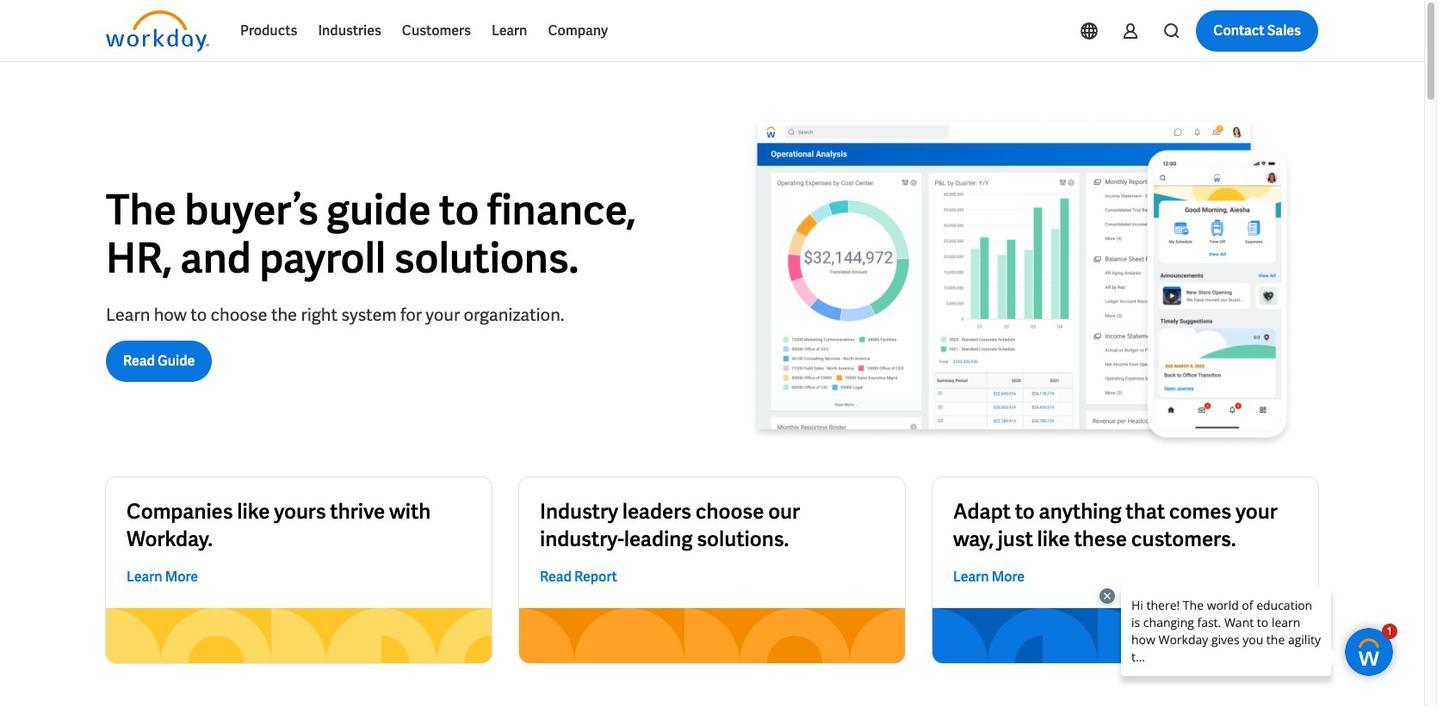 Task type: describe. For each thing, give the bounding box(es) containing it.
learn more for adapt to anything that comes your way, just like these customers.
[[953, 569, 1025, 587]]

leaders
[[623, 499, 692, 525]]

learn inside dropdown button
[[492, 22, 527, 40]]

customers
[[402, 22, 471, 40]]

guide
[[327, 183, 431, 236]]

organization.
[[464, 304, 564, 326]]

the buyer's guide to finance, hr, and payroll solutions.
[[106, 183, 636, 285]]

how
[[154, 304, 187, 326]]

guide
[[158, 352, 195, 370]]

industry-
[[540, 526, 624, 553]]

contact sales link
[[1197, 10, 1319, 52]]

our
[[768, 499, 800, 525]]

more for companies like yours thrive with workday.
[[165, 569, 198, 587]]

thrive
[[330, 499, 385, 525]]

more for adapt to anything that comes your way, just like these customers.
[[992, 569, 1025, 587]]

the
[[106, 183, 176, 236]]

and
[[180, 231, 251, 285]]

go to the homepage image
[[106, 10, 209, 52]]

way,
[[953, 526, 994, 553]]

solutions. inside industry leaders choose our industry-leading solutions.
[[697, 526, 789, 553]]

contact sales
[[1214, 22, 1301, 40]]

buyer's
[[185, 183, 319, 236]]

read report
[[540, 569, 617, 587]]

to inside 'the buyer's guide to finance, hr, and payroll solutions.'
[[439, 183, 479, 236]]

read guide
[[123, 352, 195, 370]]

products
[[240, 22, 297, 40]]

hr,
[[106, 231, 172, 285]]

learn more for companies like yours thrive with workday.
[[127, 569, 198, 587]]

company
[[548, 22, 608, 40]]

just
[[998, 526, 1033, 553]]

learn down way,
[[953, 569, 989, 587]]

workday.
[[127, 526, 213, 553]]

read guide link
[[106, 341, 212, 382]]

contact
[[1214, 22, 1265, 40]]

adapt
[[953, 499, 1011, 525]]

customers.
[[1131, 526, 1237, 553]]

anything
[[1039, 499, 1122, 525]]

adapt to anything that comes your way, just like these customers.
[[953, 499, 1278, 553]]



Task type: locate. For each thing, give the bounding box(es) containing it.
read left report
[[540, 569, 572, 587]]

1 horizontal spatial like
[[1037, 526, 1070, 553]]

0 horizontal spatial learn more
[[127, 569, 198, 587]]

the
[[271, 304, 297, 326]]

choose left our in the right bottom of the page
[[696, 499, 764, 525]]

more down workday.
[[165, 569, 198, 587]]

learn button
[[481, 10, 538, 52]]

more
[[165, 569, 198, 587], [992, 569, 1025, 587]]

0 horizontal spatial like
[[237, 499, 270, 525]]

to inside adapt to anything that comes your way, just like these customers.
[[1015, 499, 1035, 525]]

to right how
[[191, 304, 207, 326]]

2 learn more link from the left
[[953, 568, 1025, 588]]

that
[[1126, 499, 1165, 525]]

solutions. down our in the right bottom of the page
[[697, 526, 789, 553]]

company button
[[538, 10, 618, 52]]

1 horizontal spatial solutions.
[[697, 526, 789, 553]]

companies
[[127, 499, 233, 525]]

to
[[439, 183, 479, 236], [191, 304, 207, 326], [1015, 499, 1035, 525]]

like right just
[[1037, 526, 1070, 553]]

0 vertical spatial read
[[123, 352, 155, 370]]

learn more link down way,
[[953, 568, 1025, 588]]

0 horizontal spatial more
[[165, 569, 198, 587]]

learn more link for companies like yours thrive with workday.
[[127, 568, 198, 588]]

0 horizontal spatial learn more link
[[127, 568, 198, 588]]

industries
[[318, 22, 381, 40]]

1 horizontal spatial learn more link
[[953, 568, 1025, 588]]

learn how to choose the right system for your organization.
[[106, 304, 564, 326]]

0 vertical spatial like
[[237, 499, 270, 525]]

1 horizontal spatial more
[[992, 569, 1025, 587]]

your right comes
[[1236, 499, 1278, 525]]

1 vertical spatial read
[[540, 569, 572, 587]]

2 more from the left
[[992, 569, 1025, 587]]

your right for
[[426, 304, 460, 326]]

1 vertical spatial choose
[[696, 499, 764, 525]]

comes
[[1169, 499, 1232, 525]]

1 learn more from the left
[[127, 569, 198, 587]]

sales
[[1268, 22, 1301, 40]]

companies like yours thrive with workday.
[[127, 499, 431, 553]]

read for read guide
[[123, 352, 155, 370]]

right
[[301, 304, 338, 326]]

read
[[123, 352, 155, 370], [540, 569, 572, 587]]

solutions.
[[394, 231, 579, 285], [697, 526, 789, 553]]

like inside adapt to anything that comes your way, just like these customers.
[[1037, 526, 1070, 553]]

learn left 'company'
[[492, 22, 527, 40]]

learn left how
[[106, 304, 150, 326]]

products button
[[230, 10, 308, 52]]

desktop view of financial management operational analysis dashboard showing operating expenses by cost center and mobile view of human capital management home screen showing suggested tasks and announcements. image
[[726, 117, 1319, 451]]

customers button
[[392, 10, 481, 52]]

learn more down workday.
[[127, 569, 198, 587]]

1 horizontal spatial choose
[[696, 499, 764, 525]]

leading
[[624, 526, 693, 553]]

industry
[[540, 499, 618, 525]]

read left guide
[[123, 352, 155, 370]]

like inside companies like yours thrive with workday.
[[237, 499, 270, 525]]

0 vertical spatial your
[[426, 304, 460, 326]]

0 horizontal spatial choose
[[211, 304, 268, 326]]

1 horizontal spatial your
[[1236, 499, 1278, 525]]

solutions. up organization.
[[394, 231, 579, 285]]

your inside adapt to anything that comes your way, just like these customers.
[[1236, 499, 1278, 525]]

learn more link for adapt to anything that comes your way, just like these customers.
[[953, 568, 1025, 588]]

system
[[341, 304, 397, 326]]

1 horizontal spatial to
[[439, 183, 479, 236]]

yours
[[274, 499, 326, 525]]

1 vertical spatial your
[[1236, 499, 1278, 525]]

0 vertical spatial solutions.
[[394, 231, 579, 285]]

learn more down way,
[[953, 569, 1025, 587]]

2 horizontal spatial to
[[1015, 499, 1035, 525]]

0 horizontal spatial to
[[191, 304, 207, 326]]

0 vertical spatial to
[[439, 183, 479, 236]]

more down just
[[992, 569, 1025, 587]]

like left yours
[[237, 499, 270, 525]]

report
[[574, 569, 617, 587]]

solutions. inside 'the buyer's guide to finance, hr, and payroll solutions.'
[[394, 231, 579, 285]]

choose inside industry leaders choose our industry-leading solutions.
[[696, 499, 764, 525]]

learn down workday.
[[127, 569, 162, 587]]

1 vertical spatial like
[[1037, 526, 1070, 553]]

choose
[[211, 304, 268, 326], [696, 499, 764, 525]]

1 vertical spatial solutions.
[[697, 526, 789, 553]]

learn more
[[127, 569, 198, 587], [953, 569, 1025, 587]]

for
[[401, 304, 422, 326]]

learn
[[492, 22, 527, 40], [106, 304, 150, 326], [127, 569, 162, 587], [953, 569, 989, 587]]

0 horizontal spatial read
[[123, 352, 155, 370]]

to up just
[[1015, 499, 1035, 525]]

1 learn more link from the left
[[127, 568, 198, 588]]

to right guide
[[439, 183, 479, 236]]

with
[[389, 499, 431, 525]]

learn more link down workday.
[[127, 568, 198, 588]]

1 horizontal spatial learn more
[[953, 569, 1025, 587]]

1 horizontal spatial read
[[540, 569, 572, 587]]

0 horizontal spatial solutions.
[[394, 231, 579, 285]]

industry leaders choose our industry-leading solutions.
[[540, 499, 800, 553]]

1 vertical spatial to
[[191, 304, 207, 326]]

industries button
[[308, 10, 392, 52]]

2 learn more from the left
[[953, 569, 1025, 587]]

0 horizontal spatial your
[[426, 304, 460, 326]]

these
[[1074, 526, 1127, 553]]

1 more from the left
[[165, 569, 198, 587]]

your
[[426, 304, 460, 326], [1236, 499, 1278, 525]]

read report link
[[540, 568, 617, 588]]

finance,
[[487, 183, 636, 236]]

0 vertical spatial choose
[[211, 304, 268, 326]]

like
[[237, 499, 270, 525], [1037, 526, 1070, 553]]

choose left the
[[211, 304, 268, 326]]

read for read report
[[540, 569, 572, 587]]

learn more link
[[127, 568, 198, 588], [953, 568, 1025, 588]]

payroll
[[259, 231, 386, 285]]

2 vertical spatial to
[[1015, 499, 1035, 525]]



Task type: vqa. For each thing, say whether or not it's contained in the screenshot.
top the 'Workday'
no



